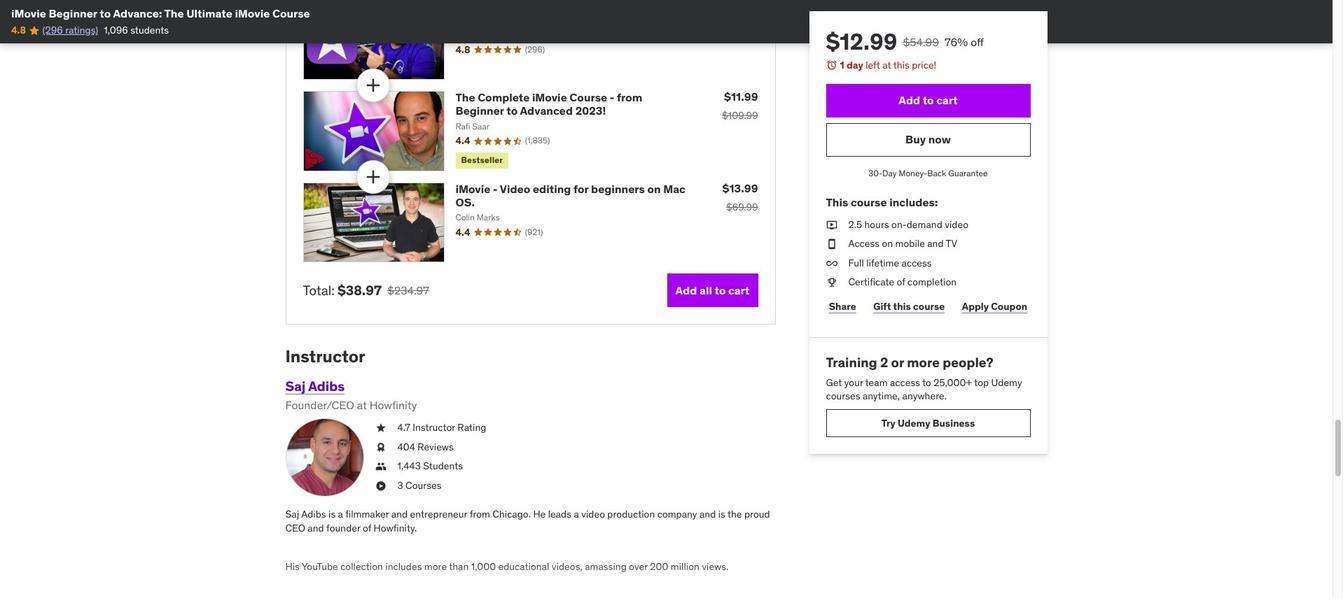 Task type: vqa. For each thing, say whether or not it's contained in the screenshot.
bottom Saj
yes



Task type: locate. For each thing, give the bounding box(es) containing it.
$109.99
[[722, 109, 758, 122]]

0 vertical spatial cart
[[937, 93, 958, 107]]

1 vertical spatial 4.8
[[456, 43, 470, 56]]

to left advanced
[[507, 104, 518, 118]]

add all to cart
[[676, 283, 750, 297]]

adibs inside the saj adibs is a filmmaker and entrepreneur from chicago. he leads a video production company and is the proud ceo and founder of howfinity.
[[301, 509, 326, 521]]

0 vertical spatial instructor
[[285, 346, 365, 368]]

1 vertical spatial of
[[363, 522, 371, 535]]

0 vertical spatial saj
[[456, 29, 467, 40]]

adibs
[[469, 29, 490, 40], [308, 378, 345, 395], [301, 509, 326, 521]]

1 horizontal spatial cart
[[937, 93, 958, 107]]

0 vertical spatial from
[[617, 90, 643, 104]]

beginner up (296 ratings)
[[49, 6, 97, 20]]

1 vertical spatial more
[[424, 561, 447, 574]]

top
[[974, 377, 989, 389]]

access
[[849, 238, 880, 250]]

0 vertical spatial at
[[883, 59, 891, 71]]

0 vertical spatial video
[[945, 218, 969, 231]]

video up tv
[[945, 218, 969, 231]]

-
[[610, 90, 615, 104], [493, 182, 498, 196]]

saj inside the saj adibs is a filmmaker and entrepreneur from chicago. he leads a video production company and is the proud ceo and founder of howfinity.
[[285, 509, 299, 521]]

0 vertical spatial more
[[907, 354, 940, 371]]

1 this from the top
[[894, 59, 910, 71]]

0 horizontal spatial course
[[272, 6, 310, 20]]

4.8
[[11, 24, 26, 37], [456, 43, 470, 56]]

from right 2023!
[[617, 90, 643, 104]]

1 vertical spatial course
[[913, 300, 945, 313]]

team
[[865, 377, 888, 389]]

0 vertical spatial this
[[894, 59, 910, 71]]

editing
[[533, 182, 571, 196]]

views.
[[702, 561, 729, 574]]

1 horizontal spatial course
[[570, 90, 607, 104]]

is left the at right bottom
[[718, 509, 726, 521]]

add
[[899, 93, 920, 107], [676, 283, 697, 297]]

includes
[[385, 561, 422, 574]]

1 horizontal spatial the
[[456, 90, 475, 104]]

demand
[[907, 218, 943, 231]]

2 vertical spatial adibs
[[301, 509, 326, 521]]

1 vertical spatial access
[[890, 377, 920, 389]]

xsmall image
[[826, 218, 837, 232], [826, 257, 837, 271], [826, 276, 837, 290], [375, 441, 386, 455], [375, 460, 386, 474]]

for
[[574, 182, 589, 196]]

buy now
[[906, 132, 951, 146]]

xsmall image left access at top right
[[826, 238, 837, 251]]

1 vertical spatial 4.4
[[456, 226, 470, 239]]

1 vertical spatial beginner
[[456, 104, 504, 118]]

2 4.4 from the top
[[456, 226, 470, 239]]

1 4.4 from the top
[[456, 135, 470, 147]]

1 vertical spatial saj
[[285, 378, 306, 395]]

- right 2023!
[[610, 90, 615, 104]]

0 vertical spatial course
[[272, 6, 310, 20]]

the up students
[[164, 6, 184, 20]]

alarm image
[[826, 60, 837, 71]]

0 vertical spatial adibs
[[469, 29, 490, 40]]

share
[[829, 300, 856, 313]]

xsmall image left the 404
[[375, 441, 386, 455]]

videos,
[[552, 561, 583, 574]]

(296)
[[525, 44, 545, 55]]

imovie right ultimate
[[235, 6, 270, 20]]

add all to cart button
[[667, 274, 758, 308]]

to inside training 2 or more people? get your team access to 25,000+ top udemy courses anytime, anywhere.
[[923, 377, 931, 389]]

1 a from the left
[[338, 509, 343, 521]]

filmmaker
[[346, 509, 389, 521]]

off
[[971, 35, 984, 49]]

saj adibs image
[[285, 419, 364, 497]]

of down 'full lifetime access'
[[897, 276, 905, 289]]

students
[[423, 460, 463, 473]]

educational
[[498, 561, 549, 574]]

0 horizontal spatial a
[[338, 509, 343, 521]]

founder
[[326, 522, 360, 535]]

tv
[[946, 238, 957, 250]]

is
[[328, 509, 336, 521], [718, 509, 726, 521]]

1 horizontal spatial -
[[610, 90, 615, 104]]

gift this course
[[873, 300, 945, 313]]

1 vertical spatial course
[[570, 90, 607, 104]]

$11.99 $109.99
[[722, 90, 758, 122]]

beginner up saar
[[456, 104, 504, 118]]

1 vertical spatial on
[[882, 238, 893, 250]]

0 vertical spatial the
[[164, 6, 184, 20]]

0 vertical spatial beginner
[[49, 6, 97, 20]]

1 vertical spatial this
[[893, 300, 911, 313]]

1 horizontal spatial add
[[899, 93, 920, 107]]

back
[[927, 168, 947, 178]]

from left chicago.
[[470, 509, 490, 521]]

access down or
[[890, 377, 920, 389]]

1 vertical spatial add
[[676, 283, 697, 297]]

1 horizontal spatial from
[[617, 90, 643, 104]]

921 reviews element
[[525, 227, 543, 239]]

people?
[[943, 354, 994, 371]]

to down price!
[[923, 93, 934, 107]]

on up 'full lifetime access'
[[882, 238, 893, 250]]

instructor up saj adibs link
[[285, 346, 365, 368]]

0 horizontal spatial of
[[363, 522, 371, 535]]

certificate of completion
[[849, 276, 957, 289]]

to
[[100, 6, 111, 20], [923, 93, 934, 107], [507, 104, 518, 118], [715, 283, 726, 297], [923, 377, 931, 389]]

3 courses
[[397, 480, 442, 492]]

1 horizontal spatial at
[[883, 59, 891, 71]]

0 vertical spatial xsmall image
[[826, 238, 837, 251]]

0 vertical spatial add
[[899, 93, 920, 107]]

xsmall image left full
[[826, 257, 837, 271]]

mobile
[[896, 238, 925, 250]]

bestseller
[[461, 155, 503, 165]]

course
[[851, 196, 887, 210], [913, 300, 945, 313]]

from
[[617, 90, 643, 104], [470, 509, 490, 521]]

xsmall image
[[826, 238, 837, 251], [375, 422, 386, 435], [375, 480, 386, 493]]

video
[[945, 218, 969, 231], [581, 509, 605, 521]]

xsmall image for 1,443
[[375, 460, 386, 474]]

4.8 left (296
[[11, 24, 26, 37]]

1 vertical spatial cart
[[728, 283, 750, 297]]

xsmall image left 4.7
[[375, 422, 386, 435]]

more right or
[[907, 354, 940, 371]]

0 horizontal spatial 4.8
[[11, 24, 26, 37]]

xsmall image for access
[[826, 238, 837, 251]]

0 vertical spatial on
[[647, 182, 661, 196]]

instructor
[[285, 346, 365, 368], [413, 422, 455, 434]]

imovie left 2023!
[[532, 90, 567, 104]]

adibs inside saj adibs founder/ceo at howfinity
[[308, 378, 345, 395]]

adibs up the ceo
[[301, 509, 326, 521]]

30-
[[869, 168, 883, 178]]

25,000+
[[934, 377, 972, 389]]

more
[[907, 354, 940, 371], [424, 561, 447, 574]]

udemy right top
[[991, 377, 1022, 389]]

from inside 'the complete imovie course - from beginner to advanced 2023! rafi saar'
[[617, 90, 643, 104]]

- left video
[[493, 182, 498, 196]]

the up rafi
[[456, 90, 475, 104]]

full lifetime access
[[849, 257, 932, 269]]

this right gift
[[893, 300, 911, 313]]

total:
[[303, 282, 335, 299]]

1 vertical spatial video
[[581, 509, 605, 521]]

more inside training 2 or more people? get your team access to 25,000+ top udemy courses anytime, anywhere.
[[907, 354, 940, 371]]

of down filmmaker
[[363, 522, 371, 535]]

the complete imovie course - from beginner to advanced 2023! link
[[456, 90, 643, 118]]

at left howfinity
[[357, 398, 367, 412]]

xsmall image for 2.5
[[826, 218, 837, 232]]

access inside training 2 or more people? get your team access to 25,000+ top udemy courses anytime, anywhere.
[[890, 377, 920, 389]]

1 vertical spatial adibs
[[308, 378, 345, 395]]

xsmall image for 3
[[375, 480, 386, 493]]

apply coupon button
[[959, 293, 1031, 321]]

course down completion
[[913, 300, 945, 313]]

2 vertical spatial xsmall image
[[375, 480, 386, 493]]

xsmall image left 3
[[375, 480, 386, 493]]

access down mobile
[[902, 257, 932, 269]]

0 vertical spatial udemy
[[991, 377, 1022, 389]]

0 horizontal spatial on
[[647, 182, 661, 196]]

from inside the saj adibs is a filmmaker and entrepreneur from chicago. he leads a video production company and is the proud ceo and founder of howfinity.
[[470, 509, 490, 521]]

on inside imovie - video editing for beginners on mac os. colin marks
[[647, 182, 661, 196]]

1 vertical spatial xsmall image
[[375, 422, 386, 435]]

xsmall image for 4.7
[[375, 422, 386, 435]]

saj inside saj adibs founder/ceo at howfinity
[[285, 378, 306, 395]]

0 vertical spatial 4.4
[[456, 135, 470, 147]]

4.4 for imovie - video editing for beginners on mac os.
[[456, 226, 470, 239]]

xsmall image left 1,443
[[375, 460, 386, 474]]

add left all in the right top of the page
[[676, 283, 697, 297]]

1 vertical spatial from
[[470, 509, 490, 521]]

buy
[[906, 132, 926, 146]]

0 horizontal spatial cart
[[728, 283, 750, 297]]

udemy right try
[[898, 417, 931, 430]]

imovie up the colin
[[456, 182, 491, 196]]

0 vertical spatial 4.8
[[11, 24, 26, 37]]

beginner inside 'the complete imovie course - from beginner to advanced 2023! rafi saar'
[[456, 104, 504, 118]]

1 vertical spatial at
[[357, 398, 367, 412]]

0 horizontal spatial course
[[851, 196, 887, 210]]

the
[[164, 6, 184, 20], [456, 90, 475, 104]]

beginners
[[591, 182, 645, 196]]

0 horizontal spatial add
[[676, 283, 697, 297]]

1 horizontal spatial of
[[897, 276, 905, 289]]

1 horizontal spatial beginner
[[456, 104, 504, 118]]

a up founder
[[338, 509, 343, 521]]

adibs up "founder/ceo"
[[308, 378, 345, 395]]

imovie inside 'the complete imovie course - from beginner to advanced 2023! rafi saar'
[[532, 90, 567, 104]]

1 is from the left
[[328, 509, 336, 521]]

1 vertical spatial the
[[456, 90, 475, 104]]

rating
[[458, 422, 486, 434]]

amassing
[[585, 561, 627, 574]]

includes:
[[890, 196, 938, 210]]

to inside 'the complete imovie course - from beginner to advanced 2023! rafi saar'
[[507, 104, 518, 118]]

4.4 down rafi
[[456, 135, 470, 147]]

1 horizontal spatial instructor
[[413, 422, 455, 434]]

4.4 down the colin
[[456, 226, 470, 239]]

2 vertical spatial saj
[[285, 509, 299, 521]]

cart
[[937, 93, 958, 107], [728, 283, 750, 297]]

add down price!
[[899, 93, 920, 107]]

saj
[[456, 29, 467, 40], [285, 378, 306, 395], [285, 509, 299, 521]]

1 horizontal spatial 4.8
[[456, 43, 470, 56]]

access on mobile and tv
[[849, 238, 957, 250]]

is up founder
[[328, 509, 336, 521]]

1 horizontal spatial a
[[574, 509, 579, 521]]

4.8 down saj adibs on the left of page
[[456, 43, 470, 56]]

cart right all in the right top of the page
[[728, 283, 750, 297]]

2 this from the top
[[893, 300, 911, 313]]

money-
[[899, 168, 927, 178]]

to up the anywhere.
[[923, 377, 931, 389]]

adibs up complete
[[469, 29, 490, 40]]

$12.99 $54.99 76% off
[[826, 27, 984, 56]]

1 horizontal spatial more
[[907, 354, 940, 371]]

leads
[[548, 509, 572, 521]]

lifetime
[[867, 257, 899, 269]]

296 reviews element
[[525, 44, 545, 56]]

day
[[847, 59, 863, 71]]

more left than
[[424, 561, 447, 574]]

1 vertical spatial -
[[493, 182, 498, 196]]

this left price!
[[894, 59, 910, 71]]

on
[[647, 182, 661, 196], [882, 238, 893, 250]]

4.8 for (296)
[[456, 43, 470, 56]]

0 horizontal spatial from
[[470, 509, 490, 521]]

video right the leads
[[581, 509, 605, 521]]

anytime,
[[863, 390, 900, 403]]

a right the leads
[[574, 509, 579, 521]]

at inside saj adibs founder/ceo at howfinity
[[357, 398, 367, 412]]

at for day
[[883, 59, 891, 71]]

completion
[[908, 276, 957, 289]]

the
[[728, 509, 742, 521]]

0 horizontal spatial video
[[581, 509, 605, 521]]

course
[[272, 6, 310, 20], [570, 90, 607, 104]]

and left tv
[[927, 238, 944, 250]]

0 horizontal spatial udemy
[[898, 417, 931, 430]]

instructor up reviews
[[413, 422, 455, 434]]

gift this course link
[[871, 293, 948, 321]]

xsmall image up "share"
[[826, 276, 837, 290]]

this
[[894, 59, 910, 71], [893, 300, 911, 313]]

coupon
[[991, 300, 1028, 313]]

1 horizontal spatial is
[[718, 509, 726, 521]]

advanced
[[520, 104, 573, 118]]

founder/ceo
[[285, 398, 354, 412]]

cart up the now
[[937, 93, 958, 107]]

0 horizontal spatial -
[[493, 182, 498, 196]]

0 horizontal spatial at
[[357, 398, 367, 412]]

course up hours
[[851, 196, 887, 210]]

0 vertical spatial -
[[610, 90, 615, 104]]

4.8 for (296 ratings)
[[11, 24, 26, 37]]

1 horizontal spatial udemy
[[991, 377, 1022, 389]]

at right left
[[883, 59, 891, 71]]

xsmall image down the this
[[826, 218, 837, 232]]

0 horizontal spatial is
[[328, 509, 336, 521]]

chicago.
[[493, 509, 531, 521]]

saj for saj adibs
[[456, 29, 467, 40]]

adibs for saj adibs is a filmmaker and entrepreneur from chicago. he leads a video production company and is the proud ceo and founder of howfinity.
[[301, 509, 326, 521]]

on left mac
[[647, 182, 661, 196]]

0 horizontal spatial the
[[164, 6, 184, 20]]



Task type: describe. For each thing, give the bounding box(es) containing it.
training 2 or more people? get your team access to 25,000+ top udemy courses anytime, anywhere.
[[826, 354, 1022, 403]]

(296 ratings)
[[42, 24, 98, 37]]

video inside the saj adibs is a filmmaker and entrepreneur from chicago. he leads a video production company and is the proud ceo and founder of howfinity.
[[581, 509, 605, 521]]

imovie inside imovie - video editing for beginners on mac os. colin marks
[[456, 182, 491, 196]]

course inside 'the complete imovie course - from beginner to advanced 2023! rafi saar'
[[570, 90, 607, 104]]

apply
[[962, 300, 989, 313]]

1 day left at this price!
[[840, 59, 937, 71]]

howfinity
[[370, 398, 417, 412]]

complete
[[478, 90, 530, 104]]

try
[[882, 417, 896, 430]]

youtube
[[302, 561, 338, 574]]

xsmall image for 404
[[375, 441, 386, 455]]

advance:
[[113, 6, 162, 20]]

howfinity.
[[374, 522, 417, 535]]

$234.97
[[387, 284, 429, 298]]

courses
[[826, 390, 860, 403]]

$13.99 $69.99
[[722, 181, 758, 213]]

0 vertical spatial course
[[851, 196, 887, 210]]

video
[[500, 182, 530, 196]]

and right the ceo
[[308, 522, 324, 535]]

add to cart
[[899, 93, 958, 107]]

1 horizontal spatial course
[[913, 300, 945, 313]]

total: $38.97 $234.97
[[303, 282, 429, 299]]

$69.99
[[726, 201, 758, 213]]

1 vertical spatial instructor
[[413, 422, 455, 434]]

imovie - video editing for beginners on mac os. link
[[456, 182, 686, 209]]

the complete imovie course - from beginner to advanced 2023! rafi saar
[[456, 90, 643, 131]]

- inside imovie - video editing for beginners on mac os. colin marks
[[493, 182, 498, 196]]

saj for saj adibs founder/ceo at howfinity
[[285, 378, 306, 395]]

2023!
[[575, 104, 606, 118]]

proud
[[744, 509, 770, 521]]

saar
[[472, 121, 490, 131]]

reviews
[[418, 441, 454, 454]]

this
[[826, 196, 848, 210]]

4.7
[[397, 422, 410, 434]]

udemy inside training 2 or more people? get your team access to 25,000+ top udemy courses anytime, anywhere.
[[991, 377, 1022, 389]]

2.5
[[849, 218, 862, 231]]

guarantee
[[949, 168, 988, 178]]

apply coupon
[[962, 300, 1028, 313]]

saj adibs link
[[285, 378, 345, 395]]

1,096
[[104, 24, 128, 37]]

adibs for saj adibs
[[469, 29, 490, 40]]

to up 1,096
[[100, 6, 111, 20]]

this course includes:
[[826, 196, 938, 210]]

1 horizontal spatial video
[[945, 218, 969, 231]]

$38.97
[[338, 282, 382, 299]]

collection
[[340, 561, 383, 574]]

0 vertical spatial of
[[897, 276, 905, 289]]

os.
[[456, 195, 475, 209]]

students
[[130, 24, 169, 37]]

get
[[826, 377, 842, 389]]

rafi
[[456, 121, 470, 131]]

imovie up (296
[[11, 6, 46, 20]]

1,443
[[397, 460, 421, 473]]

adibs for saj adibs founder/ceo at howfinity
[[308, 378, 345, 395]]

3
[[397, 480, 403, 492]]

he
[[533, 509, 546, 521]]

to right all in the right top of the page
[[715, 283, 726, 297]]

hours
[[865, 218, 889, 231]]

200
[[650, 561, 669, 574]]

price!
[[912, 59, 937, 71]]

the inside 'the complete imovie course - from beginner to advanced 2023! rafi saar'
[[456, 90, 475, 104]]

your
[[844, 377, 863, 389]]

add for add to cart
[[899, 93, 920, 107]]

day
[[883, 168, 897, 178]]

1 vertical spatial udemy
[[898, 417, 931, 430]]

(296
[[42, 24, 63, 37]]

1 horizontal spatial on
[[882, 238, 893, 250]]

0 horizontal spatial beginner
[[49, 6, 97, 20]]

2.5 hours on-demand video
[[849, 218, 969, 231]]

0 horizontal spatial more
[[424, 561, 447, 574]]

1835 reviews element
[[525, 135, 550, 147]]

full
[[849, 257, 864, 269]]

2 a from the left
[[574, 509, 579, 521]]

2
[[880, 354, 888, 371]]

over
[[629, 561, 648, 574]]

- inside 'the complete imovie course - from beginner to advanced 2023! rafi saar'
[[610, 90, 615, 104]]

courses
[[406, 480, 442, 492]]

and up howfinity.
[[391, 509, 408, 521]]

and left the at right bottom
[[700, 509, 716, 521]]

xsmall image for full
[[826, 257, 837, 271]]

training
[[826, 354, 877, 371]]

4.7 instructor rating
[[397, 422, 486, 434]]

0 horizontal spatial instructor
[[285, 346, 365, 368]]

404 reviews
[[397, 441, 454, 454]]

or
[[891, 354, 904, 371]]

saj adibs is a filmmaker and entrepreneur from chicago. he leads a video production company and is the proud ceo and founder of howfinity.
[[285, 509, 770, 535]]

try udemy business link
[[826, 410, 1031, 438]]

1
[[840, 59, 845, 71]]

imovie - video editing for beginners on mac os. colin marks
[[456, 182, 686, 223]]

0 vertical spatial access
[[902, 257, 932, 269]]

saj for saj adibs is a filmmaker and entrepreneur from chicago. he leads a video production company and is the proud ceo and founder of howfinity.
[[285, 509, 299, 521]]

anywhere.
[[902, 390, 947, 403]]

his
[[285, 561, 300, 574]]

of inside the saj adibs is a filmmaker and entrepreneur from chicago. he leads a video production company and is the proud ceo and founder of howfinity.
[[363, 522, 371, 535]]

mac
[[663, 182, 686, 196]]

add for add all to cart
[[676, 283, 697, 297]]

left
[[866, 59, 880, 71]]

ultimate
[[186, 6, 232, 20]]

saj adibs
[[456, 29, 490, 40]]

entrepreneur
[[410, 509, 467, 521]]

ratings)
[[65, 24, 98, 37]]

than
[[449, 561, 469, 574]]

at for adibs
[[357, 398, 367, 412]]

4.4 for the complete imovie course - from beginner to advanced 2023!
[[456, 135, 470, 147]]

xsmall image for certificate
[[826, 276, 837, 290]]

imovie beginner to advance: the ultimate imovie course
[[11, 6, 310, 20]]

76%
[[945, 35, 968, 49]]

$54.99
[[903, 35, 939, 49]]

404
[[397, 441, 415, 454]]

2 is from the left
[[718, 509, 726, 521]]



